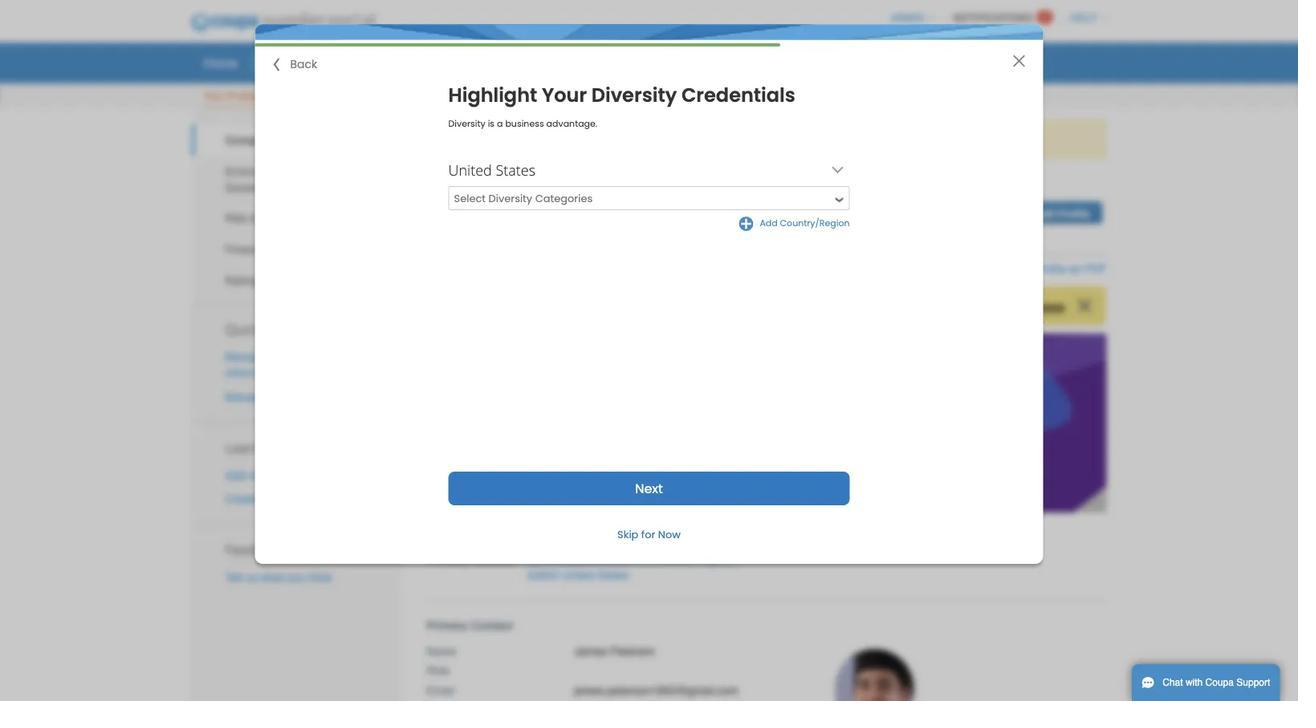 Task type: locate. For each thing, give the bounding box(es) containing it.
0 vertical spatial &
[[290, 181, 297, 194]]

manage payment information
[[225, 351, 312, 380]]

1 vertical spatial peterson
[[610, 645, 656, 658]]

legal
[[269, 391, 293, 404]]

profile for your profile
[[228, 90, 257, 102]]

states inside "highlight your diversity credentials" dialog
[[496, 160, 536, 180]]

buyers
[[726, 133, 759, 146]]

states inside 283 creekside lane, winchester, virginia, 22602 united states
[[597, 570, 629, 582]]

your down home link at the left top of the page
[[204, 90, 225, 102]]

1 vertical spatial states
[[597, 570, 629, 582]]

1 horizontal spatial your
[[542, 82, 587, 109]]

profile inside 'link'
[[228, 90, 257, 102]]

diversity left the is
[[449, 117, 486, 130]]

2 manage from the top
[[225, 391, 266, 404]]

2 vertical spatial diversity
[[300, 181, 343, 194]]

profile down advantage.
[[552, 133, 582, 146]]

0 vertical spatial coupa
[[689, 133, 723, 146]]

add-
[[934, 54, 960, 71]]

diversity up discovered
[[592, 82, 677, 109]]

james inside banner
[[508, 195, 574, 221]]

social,
[[303, 165, 337, 178]]

highlight
[[449, 82, 538, 109]]

0 horizontal spatial profile
[[338, 493, 368, 506]]

states down lane,
[[597, 570, 629, 582]]

primary inside "james peterson" banner
[[426, 553, 468, 566]]

0 vertical spatial diversity
[[592, 82, 677, 109]]

1 horizontal spatial complete
[[974, 301, 1022, 313]]

add up create
[[225, 469, 245, 482]]

0 vertical spatial a
[[497, 117, 503, 130]]

compliance
[[261, 212, 320, 225]]

0 horizontal spatial coupa
[[689, 133, 723, 146]]

2 primary from the top
[[426, 620, 468, 633]]

for inside button
[[642, 528, 656, 543]]

primary address
[[426, 553, 516, 566]]

0 vertical spatial james
[[508, 195, 574, 221]]

1 manage from the top
[[225, 351, 266, 364]]

0 horizontal spatial james
[[508, 195, 574, 221]]

ratings & references
[[225, 274, 335, 287]]

0 vertical spatial primary
[[426, 553, 468, 566]]

2 vertical spatial &
[[267, 274, 274, 287]]

diversity
[[592, 82, 677, 109], [449, 117, 486, 130], [300, 181, 343, 194]]

james peterson up james.peterson1902@gmail.com
[[574, 645, 656, 658]]

complete down the download
[[974, 301, 1022, 313]]

peterson inside banner
[[580, 195, 670, 221]]

1 horizontal spatial add
[[760, 217, 778, 229]]

1 horizontal spatial &
[[267, 274, 274, 287]]

0 vertical spatial add
[[760, 217, 778, 229]]

1 horizontal spatial diversity
[[449, 117, 486, 130]]

1 vertical spatial manage
[[225, 391, 266, 404]]

states down "diversity is a business advantage."
[[496, 160, 536, 180]]

& right ratings on the left top of the page
[[267, 274, 274, 287]]

1 vertical spatial a
[[262, 493, 268, 506]]

create
[[225, 493, 259, 506]]

email
[[426, 685, 455, 698]]

0 horizontal spatial complete
[[476, 133, 524, 146]]

manage for manage payment information
[[225, 351, 266, 364]]

a right create
[[262, 493, 268, 506]]

peterson up james.peterson1902@gmail.com
[[610, 645, 656, 658]]

your inside dialog
[[542, 82, 587, 109]]

1 your from the left
[[527, 133, 549, 146]]

download profile as pdf button
[[982, 261, 1107, 277]]

complete for complete your profile to get discovered by coupa buyers that are looking for items in your category.
[[476, 133, 524, 146]]

0 horizontal spatial performance
[[273, 243, 338, 256]]

0 vertical spatial peterson
[[580, 195, 670, 221]]

primary up name
[[426, 620, 468, 633]]

united inside 283 creekside lane, winchester, virginia, 22602 united states
[[562, 570, 594, 582]]

profile for download profile as pdf
[[1035, 262, 1067, 275]]

primary for primary contact
[[426, 620, 468, 633]]

1 vertical spatial add
[[225, 469, 245, 482]]

1 vertical spatial united
[[562, 570, 594, 582]]

0 vertical spatial performance
[[764, 54, 837, 71]]

0 vertical spatial profile
[[552, 133, 582, 146]]

profile progress
[[849, 183, 930, 196]]

0 vertical spatial manage
[[225, 351, 266, 364]]

1 vertical spatial coupa
[[1206, 678, 1234, 689]]

1 horizontal spatial for
[[843, 133, 856, 146]]

& inside 'link'
[[250, 212, 258, 225]]

peterson
[[580, 195, 670, 221], [610, 645, 656, 658]]

company profile link
[[192, 125, 402, 156]]

get
[[598, 133, 614, 146]]

& up "compliance"
[[290, 181, 297, 194]]

0 horizontal spatial a
[[262, 493, 268, 506]]

1 horizontal spatial coupa
[[1206, 678, 1234, 689]]

1 horizontal spatial performance
[[764, 54, 837, 71]]

james
[[508, 195, 574, 221], [574, 645, 607, 658]]

manage payment information link
[[225, 351, 312, 380]]

your profile link
[[203, 86, 258, 107]]

1 vertical spatial performance
[[273, 243, 338, 256]]

add left country/region
[[760, 217, 778, 229]]

close image
[[1078, 298, 1092, 312]]

performance right business
[[764, 54, 837, 71]]

complete inside "james peterson" banner
[[974, 301, 1022, 313]]

risk & compliance
[[225, 212, 320, 225]]

1 horizontal spatial united
[[562, 570, 594, 582]]

0 vertical spatial for
[[843, 133, 856, 146]]

your
[[527, 133, 549, 146], [901, 133, 922, 146]]

profile up social, at top left
[[280, 134, 315, 147]]

1 vertical spatial diversity
[[449, 117, 486, 130]]

is
[[488, 117, 495, 130]]

company profile
[[225, 134, 315, 147]]

0 horizontal spatial united
[[449, 160, 492, 180]]

your profile
[[204, 90, 257, 102]]

& inside environmental, social, governance & diversity
[[290, 181, 297, 194]]

james peterson down to
[[508, 195, 670, 221]]

0 vertical spatial complete
[[476, 133, 524, 146]]

for left items
[[843, 133, 856, 146]]

united down the is
[[449, 160, 492, 180]]

edit profile link
[[1023, 201, 1103, 224]]

1 vertical spatial &
[[250, 212, 258, 225]]

information
[[225, 367, 281, 380]]

profile left progress
[[849, 183, 882, 196]]

&
[[290, 181, 297, 194], [250, 212, 258, 225], [267, 274, 274, 287]]

chat with coupa support button
[[1132, 665, 1281, 702]]

a right the is
[[497, 117, 503, 130]]

your down business
[[527, 133, 549, 146]]

your
[[542, 82, 587, 109], [204, 90, 225, 102]]

profile right discoverable
[[338, 493, 368, 506]]

ratings
[[225, 274, 263, 287]]

business performance link
[[701, 51, 847, 75]]

manage down information
[[225, 391, 266, 404]]

creekside
[[549, 553, 600, 566]]

company
[[225, 134, 277, 147]]

james peterson banner
[[421, 177, 1124, 602]]

1 horizontal spatial a
[[497, 117, 503, 130]]

business
[[711, 54, 761, 71]]

with
[[1186, 678, 1203, 689]]

complete down the is
[[476, 133, 524, 146]]

1 horizontal spatial states
[[597, 570, 629, 582]]

0 horizontal spatial diversity
[[300, 181, 343, 194]]

complete process
[[974, 301, 1065, 313]]

0 horizontal spatial &
[[250, 212, 258, 225]]

add
[[760, 217, 778, 229], [225, 469, 245, 482]]

james peterson
[[508, 195, 670, 221], [574, 645, 656, 658]]

your right in
[[901, 133, 922, 146]]

profile right 'edit'
[[1058, 207, 1091, 219]]

to
[[586, 133, 595, 146]]

0 horizontal spatial your
[[527, 133, 549, 146]]

that
[[762, 133, 781, 146]]

tell us what you think button
[[225, 570, 332, 586]]

diversity down social, at top left
[[300, 181, 343, 194]]

1 vertical spatial james
[[574, 645, 607, 658]]

states
[[496, 160, 536, 180], [597, 570, 629, 582]]

discovered
[[617, 133, 671, 146]]

profile
[[262, 54, 298, 71], [228, 90, 257, 102], [280, 134, 315, 147], [849, 183, 882, 196], [1058, 207, 1091, 219], [1035, 262, 1067, 275]]

peterson down discovered
[[580, 195, 670, 221]]

next
[[635, 480, 663, 498]]

0 horizontal spatial add
[[225, 469, 245, 482]]

skip for now
[[618, 528, 681, 543]]

performance
[[764, 54, 837, 71], [273, 243, 338, 256]]

1 vertical spatial for
[[642, 528, 656, 543]]

performance for financial performance
[[273, 243, 338, 256]]

manage inside manage payment information
[[225, 351, 266, 364]]

primary left address
[[426, 553, 468, 566]]

your up advantage.
[[542, 82, 587, 109]]

add inside "popup button"
[[760, 217, 778, 229]]

complete inside "alert"
[[476, 133, 524, 146]]

performance up the "references"
[[273, 243, 338, 256]]

profile down home link at the left top of the page
[[228, 90, 257, 102]]

united down creekside
[[562, 570, 594, 582]]

0 horizontal spatial for
[[642, 528, 656, 543]]

complete process link
[[426, 286, 1107, 326]]

complete your profile to get discovered by coupa buyers that are looking for items in your category. alert
[[426, 119, 1107, 160]]

sourcing
[[861, 54, 910, 71]]

1 horizontal spatial profile
[[552, 133, 582, 146]]

profile left as
[[1035, 262, 1067, 275]]

james up james.peterson1902@gmail.com
[[574, 645, 607, 658]]

chat
[[1163, 678, 1184, 689]]

manage legal entities link
[[225, 391, 332, 404]]

2 horizontal spatial &
[[290, 181, 297, 194]]

1 vertical spatial primary
[[426, 620, 468, 633]]

0 horizontal spatial your
[[204, 90, 225, 102]]

financial performance
[[225, 243, 338, 256]]

0 vertical spatial united
[[449, 160, 492, 180]]

for right skip
[[642, 528, 656, 543]]

for
[[843, 133, 856, 146], [642, 528, 656, 543]]

environmental, social, governance & diversity
[[225, 165, 343, 194]]

manage up information
[[225, 351, 266, 364]]

coupa
[[689, 133, 723, 146], [1206, 678, 1234, 689]]

0 vertical spatial states
[[496, 160, 536, 180]]

credentials
[[682, 82, 796, 109]]

0 vertical spatial james peterson
[[508, 195, 670, 221]]

1 vertical spatial complete
[[974, 301, 1022, 313]]

coupa right "with"
[[1206, 678, 1234, 689]]

business performance
[[711, 54, 837, 71]]

coupa right by
[[689, 133, 723, 146]]

what
[[260, 572, 284, 585]]

profile inside "alert"
[[552, 133, 582, 146]]

progress bar
[[255, 43, 781, 47]]

for inside "alert"
[[843, 133, 856, 146]]

& right risk
[[250, 212, 258, 225]]

add country/region button
[[739, 217, 850, 235]]

profile inside button
[[1035, 262, 1067, 275]]

looking
[[804, 133, 839, 146]]

items
[[859, 133, 886, 146]]

james down united states
[[508, 195, 574, 221]]

Select Diversity Categories text field
[[450, 188, 829, 209]]

united inside "highlight your diversity credentials" dialog
[[449, 160, 492, 180]]

primary
[[426, 553, 468, 566], [426, 620, 468, 633]]

0 horizontal spatial states
[[496, 160, 536, 180]]

1 primary from the top
[[426, 553, 468, 566]]

edit profile
[[1035, 207, 1091, 219]]

financial performance link
[[192, 234, 402, 265]]

more
[[248, 469, 274, 482]]

1 horizontal spatial your
[[901, 133, 922, 146]]



Task type: describe. For each thing, give the bounding box(es) containing it.
james peterson inside banner
[[508, 195, 670, 221]]

think
[[308, 572, 332, 585]]

center
[[284, 438, 327, 457]]

process
[[1025, 301, 1065, 313]]

now
[[658, 528, 681, 543]]

environmental,
[[225, 165, 300, 178]]

download
[[982, 262, 1032, 275]]

create a discoverable profile
[[225, 493, 368, 506]]

contact
[[471, 620, 513, 633]]

add-ons
[[934, 54, 981, 71]]

283 creekside lane, winchester, virginia, 22602 united states
[[527, 553, 737, 582]]

2 horizontal spatial diversity
[[592, 82, 677, 109]]

283
[[527, 553, 546, 566]]

add for add country/region
[[760, 217, 778, 229]]

tell us what you think
[[225, 572, 332, 585]]

highlight your diversity credentials
[[449, 82, 796, 109]]

us
[[245, 572, 257, 585]]

manage legal entities
[[225, 391, 332, 404]]

complete your profile to get discovered by coupa buyers that are looking for items in your category.
[[476, 133, 971, 146]]

address
[[471, 553, 516, 566]]

skip
[[618, 528, 639, 543]]

coupa inside chat with coupa support button
[[1206, 678, 1234, 689]]

feedback
[[225, 541, 285, 560]]

coupa inside 'complete your profile to get discovered by coupa buyers that are looking for items in your category.' "alert"
[[689, 133, 723, 146]]

ons
[[960, 54, 981, 71]]

customers
[[277, 469, 329, 482]]

payment
[[269, 351, 312, 364]]

manage for manage legal entities
[[225, 391, 266, 404]]

progress
[[885, 183, 930, 196]]

support
[[1237, 678, 1271, 689]]

2 your from the left
[[901, 133, 922, 146]]

quick
[[225, 320, 261, 339]]

entities
[[296, 391, 332, 404]]

profile for company profile
[[280, 134, 315, 147]]

setup
[[1005, 54, 1037, 71]]

virginia,
[[696, 553, 737, 566]]

create a discoverable profile link
[[225, 493, 368, 506]]

governance
[[225, 181, 287, 194]]

are
[[784, 133, 801, 146]]

background image
[[426, 334, 1107, 513]]

pdf
[[1085, 262, 1107, 275]]

close image
[[1013, 55, 1026, 67]]

add for add more customers
[[225, 469, 245, 482]]

learning
[[225, 438, 280, 457]]

coupa supplier portal image
[[180, 2, 386, 43]]

1 vertical spatial profile
[[338, 493, 368, 506]]

by
[[674, 133, 686, 146]]

profile for edit profile
[[1058, 207, 1091, 219]]

progress bar inside "highlight your diversity credentials" dialog
[[255, 43, 781, 47]]

risk
[[225, 212, 247, 225]]

primary contact
[[426, 620, 513, 633]]

as
[[1070, 262, 1082, 275]]

you
[[287, 572, 305, 585]]

22602
[[527, 570, 559, 582]]

setup link
[[994, 51, 1048, 75]]

add more customers
[[225, 469, 329, 482]]

diversity is a business advantage.
[[449, 117, 598, 130]]

ratings & references link
[[192, 265, 402, 296]]

diversity inside environmental, social, governance & diversity
[[300, 181, 343, 194]]

quick links
[[225, 320, 297, 339]]

sourcing link
[[851, 51, 920, 75]]

tell
[[225, 572, 242, 585]]

add-ons link
[[924, 51, 991, 75]]

profile down coupa supplier portal image
[[262, 54, 298, 71]]

edit
[[1035, 207, 1055, 219]]

back button
[[274, 56, 317, 73]]

business
[[506, 117, 544, 130]]

lane,
[[603, 553, 631, 566]]

james peterson image
[[426, 177, 491, 242]]

add country/region
[[760, 217, 850, 229]]

a inside dialog
[[497, 117, 503, 130]]

1 horizontal spatial james
[[574, 645, 607, 658]]

add more customers link
[[225, 469, 329, 482]]

primary for primary address
[[426, 553, 468, 566]]

financial
[[225, 243, 270, 256]]

283 creekside lane, winchester, virginia, 22602 united states link
[[527, 553, 737, 582]]

environmental, social, governance & diversity link
[[192, 156, 402, 203]]

category.
[[926, 133, 971, 146]]

risk & compliance link
[[192, 203, 402, 234]]

home link
[[193, 51, 248, 75]]

name
[[426, 645, 456, 658]]

learning center
[[225, 438, 327, 457]]

highlight your diversity credentials dialog
[[255, 24, 1044, 565]]

in
[[889, 133, 897, 146]]

links
[[265, 320, 297, 339]]

next button
[[449, 472, 850, 506]]

& for references
[[267, 274, 274, 287]]

download profile as pdf
[[982, 262, 1107, 275]]

& for compliance
[[250, 212, 258, 225]]

your inside 'link'
[[204, 90, 225, 102]]

performance for business performance
[[764, 54, 837, 71]]

profile link
[[251, 51, 309, 75]]

home
[[204, 54, 238, 71]]

skip for now button
[[605, 522, 694, 549]]

1 vertical spatial james peterson
[[574, 645, 656, 658]]

complete for complete process
[[974, 301, 1022, 313]]

primary contact image
[[835, 649, 915, 702]]

discoverable
[[272, 493, 335, 506]]



Task type: vqa. For each thing, say whether or not it's contained in the screenshot.
"Fiscal Representatives"
no



